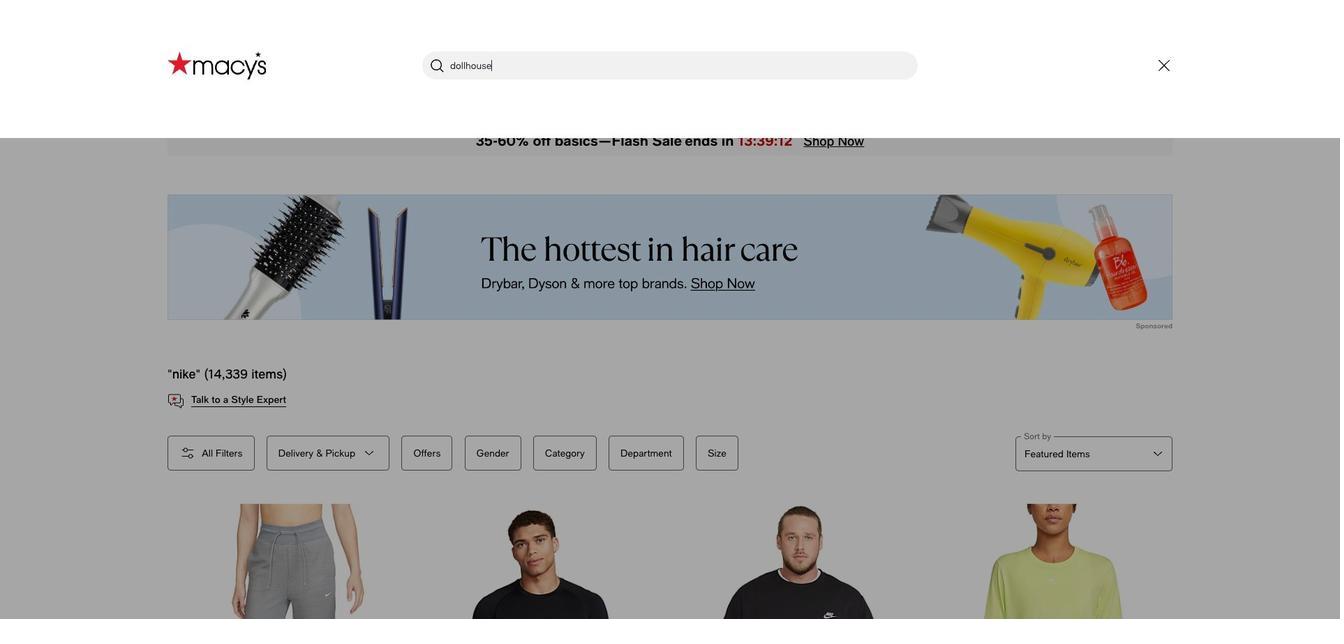 Task type: vqa. For each thing, say whether or not it's contained in the screenshot.
the search large icon at the left top
yes



Task type: locate. For each thing, give the bounding box(es) containing it.
status
[[168, 366, 287, 382]]

search large image
[[429, 57, 445, 74]]

advertisement element
[[168, 195, 1173, 320]]

Search text field
[[422, 52, 918, 80]]



